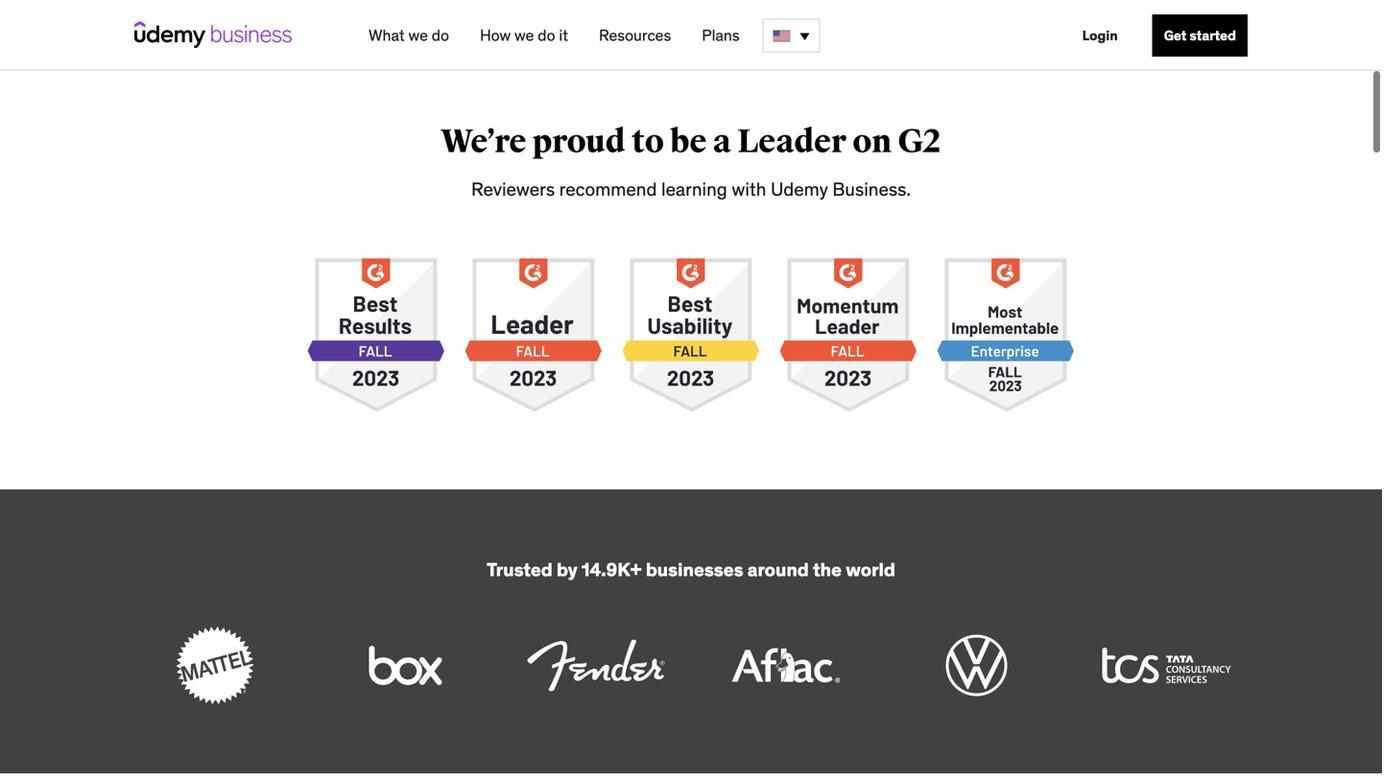 Task type: locate. For each thing, give the bounding box(es) containing it.
get
[[1164, 27, 1187, 44]]

we
[[408, 25, 428, 45], [514, 25, 534, 45]]

do
[[432, 25, 449, 45], [538, 25, 555, 45]]

a
[[713, 122, 731, 162]]

2 we from the left
[[514, 25, 534, 45]]

login button
[[1071, 14, 1129, 57]]

it
[[559, 25, 568, 45]]

g2
[[898, 122, 941, 162]]

we're
[[441, 122, 526, 162]]

be
[[670, 122, 707, 162]]

1 we from the left
[[408, 25, 428, 45]]

do inside dropdown button
[[432, 25, 449, 45]]

we for how
[[514, 25, 534, 45]]

leader
[[737, 122, 847, 162]]

0 horizontal spatial we
[[408, 25, 428, 45]]

do for what we do
[[432, 25, 449, 45]]

1 horizontal spatial we
[[514, 25, 534, 45]]

we for what
[[408, 25, 428, 45]]

login
[[1082, 27, 1118, 44]]

how we do it
[[480, 25, 568, 45]]

around
[[747, 558, 809, 581]]

udemy
[[771, 178, 828, 201]]

reviewers
[[471, 178, 555, 201]]

2 do from the left
[[538, 25, 555, 45]]

get started link
[[1152, 14, 1248, 57]]

do inside popup button
[[538, 25, 555, 45]]

we right the what on the left top
[[408, 25, 428, 45]]

do right the what on the left top
[[432, 25, 449, 45]]

to
[[632, 122, 664, 162]]

udemy's g2 award for being a momentum leader, fall 2023 image
[[779, 246, 918, 425]]

tata consultancy services logo image
[[1102, 647, 1232, 684]]

we're proud to be a leader on g2
[[441, 122, 941, 162]]

resources
[[599, 25, 671, 45]]

get started
[[1164, 27, 1236, 44]]

world
[[846, 558, 895, 581]]

plans
[[702, 25, 740, 45]]

trusted
[[487, 558, 553, 581]]

fender logo image
[[527, 640, 664, 691]]

what we do button
[[361, 18, 457, 53]]

started
[[1190, 27, 1236, 44]]

udemy business image
[[134, 21, 292, 48]]

1 horizontal spatial do
[[538, 25, 555, 45]]

we inside dropdown button
[[408, 25, 428, 45]]

udemy's g2 award for most implementable enterprise, fall 2023 image
[[937, 246, 1075, 425]]

with
[[732, 178, 766, 201]]

0 horizontal spatial do
[[432, 25, 449, 45]]

do left it
[[538, 25, 555, 45]]

menu navigation
[[353, 0, 1248, 71]]

we inside popup button
[[514, 25, 534, 45]]

reviewers recommend learning with udemy business.
[[471, 178, 911, 201]]

1 do from the left
[[432, 25, 449, 45]]

we right how
[[514, 25, 534, 45]]



Task type: vqa. For each thing, say whether or not it's contained in the screenshot.
the rightmost TOP
no



Task type: describe. For each thing, give the bounding box(es) containing it.
on
[[853, 122, 892, 162]]

box logo image
[[369, 645, 442, 686]]

businesses
[[646, 558, 743, 581]]

plans button
[[694, 18, 747, 53]]

udemy's g2 award for best results, fall 2023 image
[[307, 246, 445, 425]]

volkswagen logo image
[[946, 635, 1007, 696]]

udemy's g2 award for being a leader, fall 2023 image
[[465, 246, 603, 425]]

learning
[[661, 178, 727, 201]]

what we do
[[369, 25, 449, 45]]

14.9k+
[[582, 558, 642, 581]]

udemy's g2 award for best usability, fall 2023 image
[[622, 246, 760, 425]]

what
[[369, 25, 405, 45]]

resources button
[[591, 18, 679, 53]]

trusted by 14.9k+ businesses around the world
[[487, 558, 895, 581]]

do for how we do it
[[538, 25, 555, 45]]

how we do it button
[[472, 18, 576, 53]]

the
[[813, 558, 842, 581]]

proud
[[533, 122, 626, 162]]

aflac logo image
[[732, 648, 840, 683]]

business.
[[833, 178, 911, 201]]

by
[[557, 558, 578, 581]]

how
[[480, 25, 511, 45]]

mattel logo image
[[176, 627, 254, 704]]

recommend
[[559, 178, 657, 201]]



